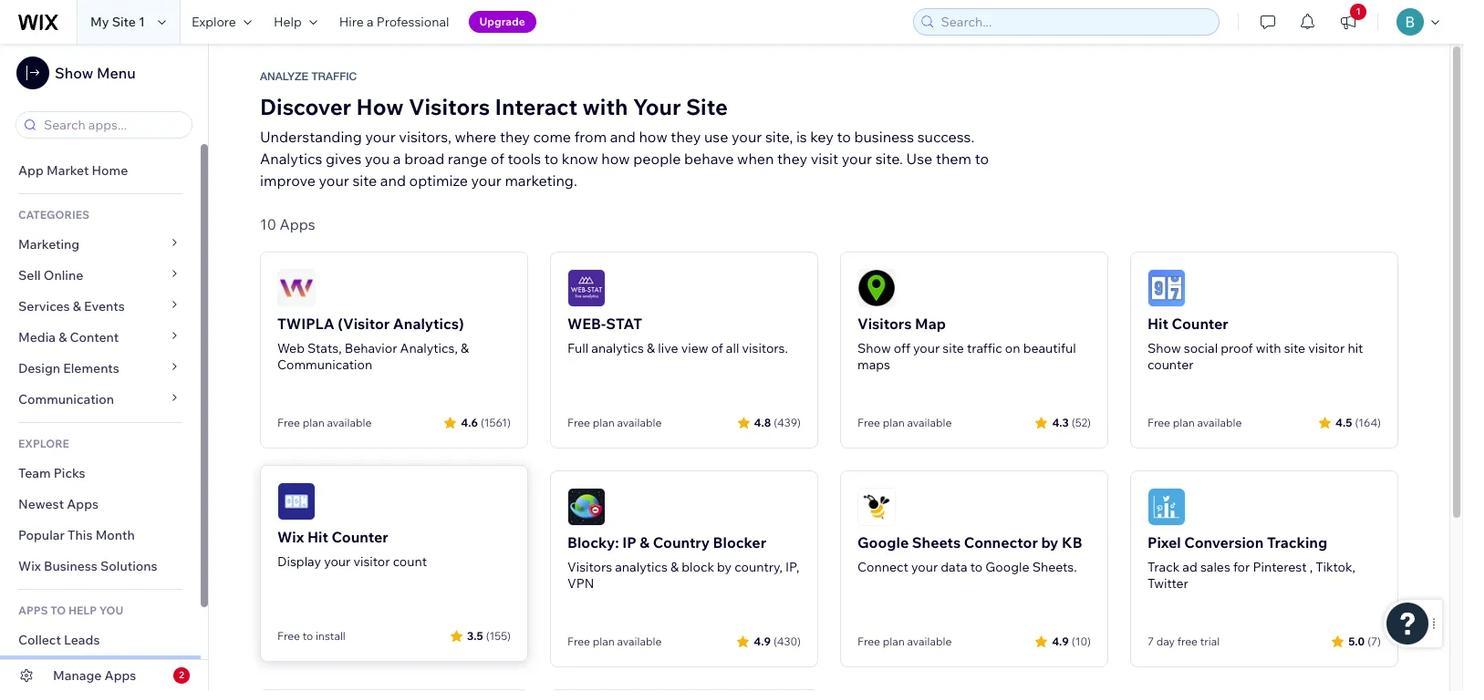 Task type: locate. For each thing, give the bounding box(es) containing it.
wix inside wix business solutions link
[[18, 558, 41, 575]]

free down vpn
[[567, 635, 590, 649]]

your inside visitors map show off your site traffic on beautiful maps
[[913, 340, 940, 357]]

1 horizontal spatial visitor
[[1308, 340, 1345, 357]]

1 vertical spatial a
[[393, 150, 401, 168]]

services
[[18, 298, 70, 315]]

1 horizontal spatial and
[[610, 128, 636, 146]]

1 horizontal spatial site
[[943, 340, 964, 357]]

1 horizontal spatial 4.9
[[1052, 635, 1069, 648]]

analytics,
[[400, 340, 458, 357]]

vpn
[[567, 576, 594, 592]]

newest apps
[[18, 496, 99, 513]]

show inside visitors map show off your site traffic on beautiful maps
[[858, 340, 891, 357]]

free plan available
[[277, 416, 372, 430], [567, 416, 662, 430], [858, 416, 952, 430], [1148, 416, 1242, 430], [567, 635, 662, 649], [858, 635, 952, 649]]

1 vertical spatial communication
[[18, 391, 117, 408]]

0 vertical spatial visitors
[[409, 93, 490, 120]]

0 vertical spatial by
[[1041, 534, 1059, 552]]

1 vertical spatial of
[[711, 340, 723, 357]]

pinterest
[[1253, 559, 1307, 576]]

visitors down blocky:
[[567, 559, 612, 576]]

1 horizontal spatial a
[[393, 150, 401, 168]]

they up tools on the top left
[[500, 128, 530, 146]]

apps up this
[[67, 496, 99, 513]]

plan down vpn
[[593, 635, 615, 649]]

1 horizontal spatial with
[[1256, 340, 1281, 357]]

available down proof
[[1197, 416, 1242, 430]]

analytics down ip
[[615, 559, 668, 576]]

marketing
[[18, 236, 80, 253]]

0 horizontal spatial visitors
[[409, 93, 490, 120]]

site down you
[[353, 172, 377, 190]]

and right from
[[610, 128, 636, 146]]

they left use
[[671, 128, 701, 146]]

your inside wix hit counter display your visitor count
[[324, 554, 351, 570]]

with right proof
[[1256, 340, 1281, 357]]

plan down maps at right
[[883, 416, 905, 430]]

visitors up visitors,
[[409, 93, 490, 120]]

plan for hit
[[1173, 416, 1195, 430]]

wix for business
[[18, 558, 41, 575]]

you
[[365, 150, 390, 168]]

by left kb
[[1041, 534, 1059, 552]]

free down full
[[567, 416, 590, 430]]

1 horizontal spatial google
[[986, 559, 1030, 576]]

site inside visitors map show off your site traffic on beautiful maps
[[943, 340, 964, 357]]

your up when
[[732, 128, 762, 146]]

explore
[[18, 437, 69, 451]]

0 horizontal spatial visitor
[[353, 554, 390, 570]]

site right proof
[[1284, 340, 1306, 357]]

with up from
[[583, 93, 628, 120]]

wix down popular
[[18, 558, 41, 575]]

1 vertical spatial hit
[[307, 528, 328, 546]]

newest
[[18, 496, 64, 513]]

5.0
[[1349, 635, 1365, 648]]

to inside google sheets connector by kb connect your data to google sheets.
[[971, 559, 983, 576]]

free left the install
[[277, 630, 300, 643]]

google sheets connector by kb connect your data to google sheets.
[[858, 534, 1083, 576]]

0 vertical spatial of
[[491, 150, 504, 168]]

your down gives
[[319, 172, 349, 190]]

1 inside 1 button
[[1356, 5, 1361, 17]]

site up use
[[686, 93, 728, 120]]

1 horizontal spatial hit
[[1148, 315, 1169, 333]]

Search apps... field
[[38, 112, 186, 138]]

0 vertical spatial analytics
[[591, 340, 644, 357]]

& right the "analytics,"
[[461, 340, 469, 357]]

key
[[810, 128, 834, 146]]

services & events link
[[0, 291, 201, 322]]

they down is
[[777, 150, 807, 168]]

analytics down stat
[[591, 340, 644, 357]]

1 horizontal spatial of
[[711, 340, 723, 357]]

1
[[1356, 5, 1361, 17], [139, 14, 145, 30]]

1 horizontal spatial by
[[1041, 534, 1059, 552]]

plan up blocky: ip & country blocker logo at bottom
[[593, 416, 615, 430]]

1 horizontal spatial site
[[686, 93, 728, 120]]

picks
[[54, 465, 85, 482]]

available down data
[[907, 635, 952, 649]]

wix hit counter logo image
[[277, 483, 316, 521]]

free plan available down counter
[[1148, 416, 1242, 430]]

google up connect
[[858, 534, 909, 552]]

available down off
[[907, 416, 952, 430]]

visitors
[[409, 93, 490, 120], [858, 315, 912, 333], [567, 559, 612, 576]]

2 vertical spatial apps
[[105, 668, 136, 684]]

hit down hit counter logo
[[1148, 315, 1169, 333]]

of inside web-stat full analytics & live view of all visitors.
[[711, 340, 723, 357]]

free for visitors
[[858, 416, 880, 430]]

tiktok,
[[1316, 559, 1356, 576]]

4.3
[[1052, 416, 1069, 429]]

analytics inside web-stat full analytics & live view of all visitors.
[[591, 340, 644, 357]]

discover
[[260, 93, 351, 120]]

to left the install
[[303, 630, 313, 643]]

(439)
[[774, 416, 801, 429]]

site,
[[765, 128, 793, 146]]

1 horizontal spatial apps
[[105, 668, 136, 684]]

market
[[46, 162, 89, 179]]

0 horizontal spatial show
[[55, 64, 93, 82]]

app market home
[[18, 162, 128, 179]]

communication inside sidebar element
[[18, 391, 117, 408]]

available for social
[[1197, 416, 1242, 430]]

4.9 for kb
[[1052, 635, 1069, 648]]

events
[[84, 298, 125, 315]]

visitor left "hit"
[[1308, 340, 1345, 357]]

2 horizontal spatial apps
[[280, 215, 315, 234]]

0 horizontal spatial 4.9
[[754, 635, 771, 648]]

web
[[277, 340, 305, 357]]

connect
[[858, 559, 909, 576]]

site inside hit counter show social proof with site visitor hit counter
[[1284, 340, 1306, 357]]

0 vertical spatial and
[[610, 128, 636, 146]]

block
[[682, 559, 714, 576]]

media & content
[[18, 329, 119, 346]]

by
[[1041, 534, 1059, 552], [717, 559, 732, 576]]

explore
[[192, 14, 236, 30]]

4.9 left the (430) on the right bottom of page
[[754, 635, 771, 648]]

1 horizontal spatial 1
[[1356, 5, 1361, 17]]

available down live
[[617, 416, 662, 430]]

2 horizontal spatial site
[[1284, 340, 1306, 357]]

counter
[[1148, 357, 1194, 373]]

(10)
[[1072, 635, 1091, 648]]

0 vertical spatial communication
[[277, 357, 372, 373]]

a right you
[[393, 150, 401, 168]]

0 horizontal spatial hit
[[307, 528, 328, 546]]

to
[[50, 604, 66, 618]]

& left live
[[647, 340, 655, 357]]

2 vertical spatial visitors
[[567, 559, 612, 576]]

hit up the display
[[307, 528, 328, 546]]

4.9 for blocker
[[754, 635, 771, 648]]

0 vertical spatial visitor
[[1308, 340, 1345, 357]]

range
[[448, 150, 487, 168]]

plan down connect
[[883, 635, 905, 649]]

2 horizontal spatial they
[[777, 150, 807, 168]]

live
[[658, 340, 678, 357]]

1 horizontal spatial visitors
[[567, 559, 612, 576]]

view
[[681, 340, 708, 357]]

4.9 left (10)
[[1052, 635, 1069, 648]]

how down from
[[602, 150, 630, 168]]

your down range
[[471, 172, 502, 190]]

how up people
[[639, 128, 668, 146]]

0 horizontal spatial google
[[858, 534, 909, 552]]

2 4.9 from the left
[[1052, 635, 1069, 648]]

team
[[18, 465, 51, 482]]

apps right 10
[[280, 215, 315, 234]]

0 vertical spatial wix
[[277, 528, 304, 546]]

1 vertical spatial visitor
[[353, 554, 390, 570]]

elements
[[63, 360, 119, 377]]

show left off
[[858, 340, 891, 357]]

visitors up off
[[858, 315, 912, 333]]

1 4.9 from the left
[[754, 635, 771, 648]]

social
[[1184, 340, 1218, 357]]

free down connect
[[858, 635, 880, 649]]

use
[[906, 150, 933, 168]]

wix inside wix hit counter display your visitor count
[[277, 528, 304, 546]]

show menu
[[55, 64, 136, 82]]

manage apps
[[53, 668, 136, 684]]

site right "my"
[[112, 14, 136, 30]]

site
[[112, 14, 136, 30], [686, 93, 728, 120]]

& left block
[[671, 559, 679, 576]]

0 horizontal spatial wix
[[18, 558, 41, 575]]

help
[[274, 14, 302, 30]]

site inside understanding your visitors, where they come from and how they use your site, is key to business success. analytics gives you a broad range of tools to know how people behave when they visit your site. use them to improve your site and optimize your marketing.
[[353, 172, 377, 190]]

1 vertical spatial wix
[[18, 558, 41, 575]]

site left traffic on the right of page
[[943, 340, 964, 357]]

your right off
[[913, 340, 940, 357]]

apps down collect leads link
[[105, 668, 136, 684]]

0 horizontal spatial with
[[583, 93, 628, 120]]

hit inside wix hit counter display your visitor count
[[307, 528, 328, 546]]

0 horizontal spatial communication
[[18, 391, 117, 408]]

visitors map show off your site traffic on beautiful maps
[[858, 315, 1076, 373]]

country
[[653, 534, 710, 552]]

when
[[737, 150, 774, 168]]

1 horizontal spatial communication
[[277, 357, 372, 373]]

2 horizontal spatial visitors
[[858, 315, 912, 333]]

web-
[[567, 315, 606, 333]]

free plan available for blocky:
[[567, 635, 662, 649]]

app
[[18, 162, 44, 179]]

your right the display
[[324, 554, 351, 570]]

Search... field
[[936, 9, 1213, 35]]

0 horizontal spatial how
[[602, 150, 630, 168]]

show inside button
[[55, 64, 93, 82]]

0 vertical spatial hit
[[1148, 315, 1169, 333]]

visitors map logo image
[[858, 269, 896, 307]]

sell online
[[18, 267, 83, 284]]

plan for visitors
[[883, 416, 905, 430]]

analytics inside blocky: ip & country blocker visitors analytics & block by country, ip, vpn
[[615, 559, 668, 576]]

(52)
[[1072, 416, 1091, 429]]

0 horizontal spatial site
[[353, 172, 377, 190]]

your inside google sheets connector by kb connect your data to google sheets.
[[911, 559, 938, 576]]

by inside blocky: ip & country blocker visitors analytics & block by country, ip, vpn
[[717, 559, 732, 576]]

ip
[[622, 534, 637, 552]]

free down maps at right
[[858, 416, 880, 430]]

0 vertical spatial apps
[[280, 215, 315, 234]]

free down counter
[[1148, 416, 1171, 430]]

professional
[[377, 14, 449, 30]]

your down sheets
[[911, 559, 938, 576]]

hire
[[339, 14, 364, 30]]

apps for manage apps
[[105, 668, 136, 684]]

of left all
[[711, 340, 723, 357]]

visitor inside hit counter show social proof with site visitor hit counter
[[1308, 340, 1345, 357]]

your left site.
[[842, 150, 872, 168]]

show for visitors map
[[858, 340, 891, 357]]

available down behavior
[[327, 416, 372, 430]]

1 vertical spatial and
[[380, 172, 406, 190]]

free plan available down the stats,
[[277, 416, 372, 430]]

apps
[[280, 215, 315, 234], [67, 496, 99, 513], [105, 668, 136, 684]]

you
[[99, 604, 123, 618]]

1 vertical spatial site
[[686, 93, 728, 120]]

1 vertical spatial analytics
[[615, 559, 668, 576]]

2 horizontal spatial show
[[1148, 340, 1181, 357]]

communication down design elements
[[18, 391, 117, 408]]

wix business solutions
[[18, 558, 157, 575]]

show left menu
[[55, 64, 93, 82]]

communication down twipla
[[277, 357, 372, 373]]

free plan available down connect
[[858, 635, 952, 649]]

google
[[858, 534, 909, 552], [986, 559, 1030, 576]]

,
[[1310, 559, 1313, 576]]

this
[[68, 527, 93, 544]]

plan
[[303, 416, 325, 430], [593, 416, 615, 430], [883, 416, 905, 430], [1173, 416, 1195, 430], [593, 635, 615, 649], [883, 635, 905, 649]]

available down blocky: ip & country blocker visitors analytics & block by country, ip, vpn
[[617, 635, 662, 649]]

of left tools on the top left
[[491, 150, 504, 168]]

(7)
[[1368, 635, 1381, 648]]

free plan available down vpn
[[567, 635, 662, 649]]

plan down counter
[[1173, 416, 1195, 430]]

to right data
[[971, 559, 983, 576]]

a right the "hire"
[[367, 14, 374, 30]]

plan down the stats,
[[303, 416, 325, 430]]

team picks
[[18, 465, 85, 482]]

1 vertical spatial visitors
[[858, 315, 912, 333]]

free plan available down full
[[567, 416, 662, 430]]

to right the "them"
[[975, 150, 989, 168]]

free plan available for hit
[[1148, 416, 1242, 430]]

0 vertical spatial how
[[639, 128, 668, 146]]

(1561)
[[481, 416, 511, 429]]

site
[[353, 172, 377, 190], [943, 340, 964, 357], [1284, 340, 1306, 357]]

0 horizontal spatial apps
[[67, 496, 99, 513]]

show inside hit counter show social proof with site visitor hit counter
[[1148, 340, 1181, 357]]

4.6
[[461, 416, 478, 429]]

free plan available down maps at right
[[858, 416, 952, 430]]

0 horizontal spatial counter
[[332, 528, 388, 546]]

understanding
[[260, 128, 362, 146]]

free down web
[[277, 416, 300, 430]]

1 vertical spatial by
[[717, 559, 732, 576]]

1 horizontal spatial counter
[[1172, 315, 1229, 333]]

online
[[44, 267, 83, 284]]

analyze traffic
[[260, 70, 357, 83]]

1 vertical spatial counter
[[332, 528, 388, 546]]

0 horizontal spatial of
[[491, 150, 504, 168]]

1 horizontal spatial wix
[[277, 528, 304, 546]]

discover how visitors interact with your site
[[260, 93, 728, 120]]

by right block
[[717, 559, 732, 576]]

1 horizontal spatial show
[[858, 340, 891, 357]]

visitor left count
[[353, 554, 390, 570]]

apps to help you
[[18, 604, 123, 618]]

0 vertical spatial counter
[[1172, 315, 1229, 333]]

0 vertical spatial site
[[112, 14, 136, 30]]

marketing link
[[0, 229, 201, 260]]

1 button
[[1328, 0, 1369, 44]]

available for off
[[907, 416, 952, 430]]

and down you
[[380, 172, 406, 190]]

of inside understanding your visitors, where they come from and how they use your site, is key to business success. analytics gives you a broad range of tools to know how people behave when they visit your site. use them to improve your site and optimize your marketing.
[[491, 150, 504, 168]]

0 vertical spatial a
[[367, 14, 374, 30]]

home
[[92, 162, 128, 179]]

wix up the display
[[277, 528, 304, 546]]

1 vertical spatial apps
[[67, 496, 99, 513]]

show left the social
[[1148, 340, 1181, 357]]

for
[[1233, 559, 1250, 576]]

google down connector
[[986, 559, 1030, 576]]

0 horizontal spatial by
[[717, 559, 732, 576]]

data
[[941, 559, 968, 576]]

1 horizontal spatial how
[[639, 128, 668, 146]]

1 vertical spatial with
[[1256, 340, 1281, 357]]

visitor inside wix hit counter display your visitor count
[[353, 554, 390, 570]]

& left events
[[73, 298, 81, 315]]



Task type: vqa. For each thing, say whether or not it's contained in the screenshot.


Task type: describe. For each thing, give the bounding box(es) containing it.
is
[[796, 128, 807, 146]]

behave
[[684, 150, 734, 168]]

apps for newest apps
[[67, 496, 99, 513]]

collect leads link
[[0, 625, 201, 656]]

hire a professional
[[339, 14, 449, 30]]

day
[[1157, 635, 1175, 649]]

visitors.
[[742, 340, 788, 357]]

count
[[393, 554, 427, 570]]

newest apps link
[[0, 489, 201, 520]]

counter inside wix hit counter display your visitor count
[[332, 528, 388, 546]]

where
[[455, 128, 497, 146]]

plan for blocky:
[[593, 635, 615, 649]]

design
[[18, 360, 60, 377]]

blocky: ip & country blocker logo image
[[567, 488, 606, 526]]

to down come
[[544, 150, 559, 168]]

ip,
[[785, 559, 799, 576]]

sell
[[18, 267, 41, 284]]

1 vertical spatial google
[[986, 559, 1030, 576]]

kb
[[1062, 534, 1083, 552]]

free plan available for google
[[858, 635, 952, 649]]

collect leads
[[18, 632, 100, 649]]

visit
[[811, 150, 839, 168]]

design elements
[[18, 360, 119, 377]]

proof
[[1221, 340, 1253, 357]]

analytics)
[[393, 315, 464, 333]]

traffic
[[312, 70, 357, 83]]

collect
[[18, 632, 61, 649]]

off
[[894, 340, 910, 357]]

business
[[44, 558, 97, 575]]

analyze
[[260, 70, 308, 83]]

plan for twipla
[[303, 416, 325, 430]]

free plan available for web-
[[567, 416, 662, 430]]

tracking
[[1267, 534, 1328, 552]]

0 vertical spatial google
[[858, 534, 909, 552]]

leads
[[64, 632, 100, 649]]

hit counter show social proof with site visitor hit counter
[[1148, 315, 1363, 373]]

come
[[533, 128, 571, 146]]

0 horizontal spatial and
[[380, 172, 406, 190]]

4.9 (10)
[[1052, 635, 1091, 648]]

pixel conversion tracking logo image
[[1148, 488, 1186, 526]]

maps
[[858, 357, 890, 373]]

your up you
[[365, 128, 396, 146]]

my site 1
[[90, 14, 145, 30]]

know
[[562, 150, 598, 168]]

apps for 10 apps
[[280, 215, 315, 234]]

google sheets connector by kb logo image
[[858, 488, 896, 526]]

10 apps
[[260, 215, 315, 234]]

categories
[[18, 208, 89, 222]]

trial
[[1200, 635, 1220, 649]]

& right media
[[59, 329, 67, 346]]

available for country
[[617, 635, 662, 649]]

sales
[[1201, 559, 1231, 576]]

business
[[854, 128, 914, 146]]

counter inside hit counter show social proof with site visitor hit counter
[[1172, 315, 1229, 333]]

help button
[[263, 0, 328, 44]]

free for blocky:
[[567, 635, 590, 649]]

manage
[[53, 668, 102, 684]]

communication inside twipla (visitor analytics) web stats, behavior analytics, & communication
[[277, 357, 372, 373]]

a inside understanding your visitors, where they come from and how they use your site, is key to business success. analytics gives you a broad range of tools to know how people behave when they visit your site. use them to improve your site and optimize your marketing.
[[393, 150, 401, 168]]

0 horizontal spatial they
[[500, 128, 530, 146]]

analytics
[[260, 150, 322, 168]]

popular this month
[[18, 527, 135, 544]]

0 horizontal spatial a
[[367, 14, 374, 30]]

hit inside hit counter show social proof with site visitor hit counter
[[1148, 315, 1169, 333]]

& right ip
[[640, 534, 650, 552]]

3.5
[[467, 629, 483, 643]]

track
[[1148, 559, 1180, 576]]

blocky: ip & country blocker visitors analytics & block by country, ip, vpn
[[567, 534, 799, 592]]

sheets.
[[1032, 559, 1077, 576]]

optimize
[[409, 172, 468, 190]]

how
[[356, 93, 404, 120]]

visitors inside visitors map show off your site traffic on beautiful maps
[[858, 315, 912, 333]]

popular
[[18, 527, 65, 544]]

upgrade button
[[469, 11, 536, 33]]

twitter
[[1148, 576, 1189, 592]]

my
[[90, 14, 109, 30]]

pixel
[[1148, 534, 1181, 552]]

by inside google sheets connector by kb connect your data to google sheets.
[[1041, 534, 1059, 552]]

app market home link
[[0, 155, 201, 186]]

free for wix
[[277, 630, 300, 643]]

available for analytics
[[617, 416, 662, 430]]

connector
[[964, 534, 1038, 552]]

4.8
[[754, 416, 771, 429]]

free to install
[[277, 630, 346, 643]]

twipla (visitor analytics) logo image
[[277, 269, 316, 307]]

0 vertical spatial with
[[583, 93, 628, 120]]

wix for hit
[[277, 528, 304, 546]]

gives
[[326, 150, 362, 168]]

plan for web-
[[593, 416, 615, 430]]

upgrade
[[479, 15, 525, 28]]

hit counter logo image
[[1148, 269, 1186, 307]]

plan for google
[[883, 635, 905, 649]]

web-stat logo image
[[567, 269, 606, 307]]

visitors inside blocky: ip & country blocker visitors analytics & block by country, ip, vpn
[[567, 559, 612, 576]]

communication link
[[0, 384, 201, 415]]

4.5 (164)
[[1336, 416, 1381, 429]]

to right key at the right top
[[837, 128, 851, 146]]

& inside twipla (visitor analytics) web stats, behavior analytics, & communication
[[461, 340, 469, 357]]

(430)
[[774, 635, 801, 648]]

free for google
[[858, 635, 880, 649]]

twipla
[[277, 315, 335, 333]]

them
[[936, 150, 972, 168]]

behavior
[[345, 340, 397, 357]]

free plan available for twipla
[[277, 416, 372, 430]]

free for twipla
[[277, 416, 300, 430]]

people
[[633, 150, 681, 168]]

free for hit
[[1148, 416, 1171, 430]]

help
[[68, 604, 97, 618]]

available for web
[[327, 416, 372, 430]]

stats,
[[308, 340, 342, 357]]

10
[[260, 215, 276, 234]]

free plan available for visitors
[[858, 416, 952, 430]]

traffic
[[967, 340, 1002, 357]]

show for hit counter
[[1148, 340, 1181, 357]]

full
[[567, 340, 589, 357]]

available for by
[[907, 635, 952, 649]]

success.
[[917, 128, 975, 146]]

blocky:
[[567, 534, 619, 552]]

sidebar element
[[0, 44, 209, 692]]

1 horizontal spatial they
[[671, 128, 701, 146]]

0 horizontal spatial 1
[[139, 14, 145, 30]]

1 vertical spatial how
[[602, 150, 630, 168]]

0 horizontal spatial site
[[112, 14, 136, 30]]

month
[[95, 527, 135, 544]]

& inside web-stat full analytics & live view of all visitors.
[[647, 340, 655, 357]]

4.8 (439)
[[754, 416, 801, 429]]

improve
[[260, 172, 316, 190]]

with inside hit counter show social proof with site visitor hit counter
[[1256, 340, 1281, 357]]

free for web-
[[567, 416, 590, 430]]



